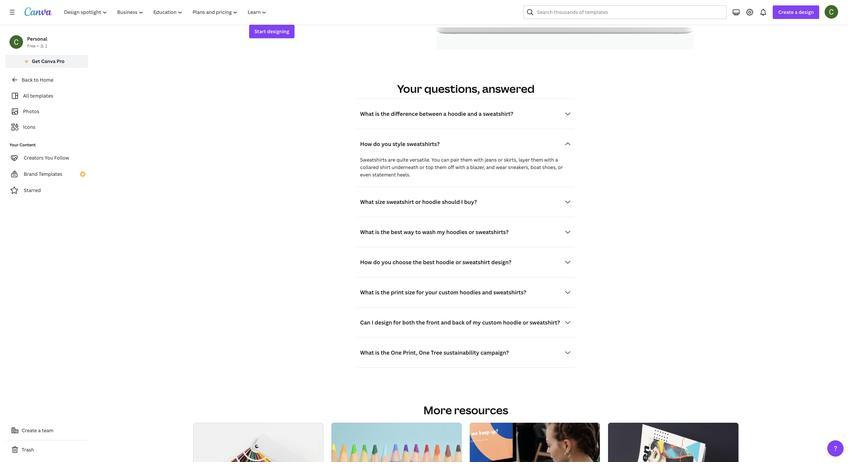 Task type: locate. For each thing, give the bounding box(es) containing it.
your up the difference
[[397, 81, 422, 96]]

2 horizontal spatial sweatshirt
[[463, 259, 490, 266]]

do left choose
[[374, 259, 380, 266]]

is inside what is the best way to wash my hoodies or sweatshirts? dropdown button
[[375, 229, 380, 236]]

hoodies
[[447, 229, 468, 236], [460, 289, 481, 296]]

the for difference
[[381, 110, 390, 118]]

can
[[360, 319, 371, 327]]

to
[[34, 77, 39, 83], [416, 229, 421, 236]]

size down the statement
[[375, 198, 385, 206]]

and down jeans
[[486, 164, 495, 171]]

0 horizontal spatial custom
[[298, 0, 317, 7]]

0 horizontal spatial them
[[435, 164, 447, 171]]

0 horizontal spatial best
[[391, 229, 403, 236]]

0 horizontal spatial to
[[34, 77, 39, 83]]

0 vertical spatial your
[[284, 0, 296, 7]]

how do you choose the best hoodie or sweatshirt design? button
[[358, 256, 575, 269]]

one left tree
[[419, 349, 430, 357]]

even
[[360, 172, 371, 178]]

my
[[437, 229, 445, 236], [473, 319, 481, 327]]

1 vertical spatial i
[[372, 319, 374, 327]]

creators you follow
[[24, 155, 69, 161]]

the left print,
[[381, 349, 390, 357]]

both
[[403, 319, 415, 327]]

0 vertical spatial your
[[397, 81, 422, 96]]

0 vertical spatial sweatshirt
[[345, 0, 372, 7]]

i left buy?
[[462, 198, 463, 206]]

you for style
[[382, 140, 392, 148]]

get
[[32, 58, 40, 64]]

0 horizontal spatial i
[[372, 319, 374, 327]]

0 horizontal spatial your
[[284, 0, 296, 7]]

2 you from the top
[[382, 259, 392, 266]]

is left way
[[375, 229, 380, 236]]

get canva pro
[[32, 58, 65, 64]]

print,
[[403, 349, 418, 357]]

1 vertical spatial my
[[473, 319, 481, 327]]

all templates
[[23, 93, 53, 99]]

best left way
[[391, 229, 403, 236]]

your up front
[[426, 289, 438, 296]]

2 vertical spatial custom
[[482, 319, 502, 327]]

your content
[[9, 142, 36, 148]]

custom inside receive your custom hoodie or sweatshirt via fast, free standard shipping.
[[298, 0, 317, 7]]

what is the difference between a hoodie and a sweatshirt?
[[360, 110, 514, 118]]

0 vertical spatial my
[[437, 229, 445, 236]]

0 horizontal spatial design
[[375, 319, 392, 327]]

or inside receive your custom hoodie or sweatshirt via fast, free standard shipping.
[[338, 0, 344, 7]]

100 color combinations and how to apply them to your designs image
[[193, 423, 323, 463]]

0 horizontal spatial for
[[394, 319, 401, 327]]

hoodies up of
[[460, 289, 481, 296]]

1 vertical spatial to
[[416, 229, 421, 236]]

1 do from the top
[[374, 140, 380, 148]]

your inside dropdown button
[[426, 289, 438, 296]]

back
[[453, 319, 465, 327]]

1 vertical spatial you
[[382, 259, 392, 266]]

design left christina overa icon
[[799, 9, 814, 15]]

are
[[388, 157, 396, 163]]

creators
[[24, 155, 44, 161]]

the inside dropdown button
[[381, 229, 390, 236]]

do up sweatshirts
[[374, 140, 380, 148]]

them right 'pair'
[[461, 157, 473, 163]]

i right can on the bottom left of the page
[[372, 319, 374, 327]]

campaign?
[[481, 349, 509, 357]]

create for create a team
[[22, 428, 37, 434]]

to inside "back to home" link
[[34, 77, 39, 83]]

1 vertical spatial how
[[360, 259, 372, 266]]

front
[[427, 319, 440, 327]]

design right can on the bottom left of the page
[[375, 319, 392, 327]]

1 horizontal spatial best
[[423, 259, 435, 266]]

for
[[417, 289, 424, 296], [394, 319, 401, 327]]

difference
[[391, 110, 418, 118]]

1 vertical spatial best
[[423, 259, 435, 266]]

between
[[420, 110, 442, 118]]

starred link
[[5, 184, 88, 197]]

2 vertical spatial sweatshirts?
[[494, 289, 527, 296]]

sweatshirts?
[[407, 140, 440, 148], [476, 229, 509, 236], [494, 289, 527, 296]]

is inside what is the one print, one tree sustainability campaign? dropdown button
[[375, 349, 380, 357]]

underneath
[[392, 164, 419, 171]]

with up shoes, in the right top of the page
[[545, 157, 555, 163]]

and down your questions, answered
[[468, 110, 478, 118]]

1 vertical spatial your
[[9, 142, 19, 148]]

to right "back"
[[34, 77, 39, 83]]

custom up shipping.
[[298, 0, 317, 7]]

them up boat
[[531, 157, 543, 163]]

layer
[[519, 157, 530, 163]]

brand
[[24, 171, 38, 177]]

1 you from the top
[[382, 140, 392, 148]]

the right choose
[[413, 259, 422, 266]]

your questions, answered
[[397, 81, 535, 96]]

0 vertical spatial i
[[462, 198, 463, 206]]

is left the difference
[[375, 110, 380, 118]]

my right of
[[473, 319, 481, 327]]

1 horizontal spatial i
[[462, 198, 463, 206]]

4 what from the top
[[360, 289, 374, 296]]

you
[[382, 140, 392, 148], [382, 259, 392, 266]]

2 vertical spatial sweatshirt
[[463, 259, 490, 266]]

1 vertical spatial create
[[22, 428, 37, 434]]

heels.
[[397, 172, 411, 178]]

them down can
[[435, 164, 447, 171]]

2 do from the top
[[374, 259, 380, 266]]

2 what from the top
[[360, 198, 374, 206]]

templates
[[39, 171, 62, 177]]

hoodie
[[319, 0, 337, 7], [448, 110, 466, 118], [423, 198, 441, 206], [436, 259, 455, 266], [503, 319, 522, 327]]

size inside dropdown button
[[375, 198, 385, 206]]

get canva pro button
[[5, 55, 88, 68]]

blazer,
[[471, 164, 485, 171]]

and inside sweatshirts are quite versatile. you can pair them with jeans or skirts, layer them with a collared shirt underneath or top them off with a blazer, and wear sneakers, boat shoes, or even statement heels.
[[486, 164, 495, 171]]

1 horizontal spatial one
[[419, 349, 430, 357]]

2 how from the top
[[360, 259, 372, 266]]

best
[[391, 229, 403, 236], [423, 259, 435, 266]]

1 vertical spatial sweatshirts?
[[476, 229, 509, 236]]

what size sweatshirt or hoodie should i buy? button
[[358, 195, 575, 209]]

my inside dropdown button
[[473, 319, 481, 327]]

one
[[391, 349, 402, 357], [419, 349, 430, 357]]

2 horizontal spatial with
[[545, 157, 555, 163]]

sweatshirts? up versatile.
[[407, 140, 440, 148]]

sweatshirt left design?
[[463, 259, 490, 266]]

questions,
[[425, 81, 480, 96]]

1 vertical spatial design
[[375, 319, 392, 327]]

back to home link
[[5, 73, 88, 87]]

1 horizontal spatial for
[[417, 289, 424, 296]]

your for your questions, answered
[[397, 81, 422, 96]]

size
[[375, 198, 385, 206], [405, 289, 415, 296]]

one left print,
[[391, 349, 402, 357]]

sweatshirt
[[345, 0, 372, 7], [387, 198, 414, 206], [463, 259, 490, 266]]

christina overa image
[[825, 5, 839, 19]]

statement
[[373, 172, 396, 178]]

you
[[45, 155, 53, 161], [432, 157, 440, 163]]

1 what from the top
[[360, 110, 374, 118]]

1 horizontal spatial with
[[474, 157, 484, 163]]

the left way
[[381, 229, 390, 236]]

you inside creators you follow link
[[45, 155, 53, 161]]

1 horizontal spatial to
[[416, 229, 421, 236]]

2 horizontal spatial custom
[[482, 319, 502, 327]]

1 is from the top
[[375, 110, 380, 118]]

sweatshirts? down design?
[[494, 289, 527, 296]]

sweatshirts? inside dropdown button
[[476, 229, 509, 236]]

0 horizontal spatial size
[[375, 198, 385, 206]]

a
[[795, 9, 798, 15], [444, 110, 447, 118], [479, 110, 482, 118], [556, 157, 558, 163], [467, 164, 469, 171], [38, 428, 41, 434]]

is
[[375, 110, 380, 118], [375, 229, 380, 236], [375, 289, 380, 296], [375, 349, 380, 357]]

1 vertical spatial do
[[374, 259, 380, 266]]

sweatshirts are quite versatile. you can pair them with jeans or skirts, layer them with a collared shirt underneath or top them off with a blazer, and wear sneakers, boat shoes, or even statement heels.
[[360, 157, 563, 178]]

1 horizontal spatial them
[[461, 157, 473, 163]]

or inside what is the best way to wash my hoodies or sweatshirts? dropdown button
[[469, 229, 475, 236]]

0 vertical spatial create
[[779, 9, 794, 15]]

create a design button
[[774, 5, 820, 19]]

1 horizontal spatial sweatshirt
[[387, 198, 414, 206]]

sneakers,
[[508, 164, 530, 171]]

0 horizontal spatial you
[[45, 155, 53, 161]]

and
[[468, 110, 478, 118], [486, 164, 495, 171], [482, 289, 492, 296], [441, 319, 451, 327]]

the left the difference
[[381, 110, 390, 118]]

create inside dropdown button
[[779, 9, 794, 15]]

content
[[20, 142, 36, 148]]

0 horizontal spatial sweatshirt
[[345, 0, 372, 7]]

create a team button
[[5, 424, 88, 438]]

1 horizontal spatial design
[[799, 9, 814, 15]]

your left 'content'
[[9, 142, 19, 148]]

size right the print
[[405, 289, 415, 296]]

0 horizontal spatial one
[[391, 349, 402, 357]]

3 what from the top
[[360, 229, 374, 236]]

do
[[374, 140, 380, 148], [374, 259, 380, 266]]

1 vertical spatial for
[[394, 319, 401, 327]]

best right choose
[[423, 259, 435, 266]]

sweatshirts? up design?
[[476, 229, 509, 236]]

0 horizontal spatial create
[[22, 428, 37, 434]]

is for best
[[375, 229, 380, 236]]

0 vertical spatial how
[[360, 140, 372, 148]]

sweatshirts? for custom
[[494, 289, 527, 296]]

0 vertical spatial do
[[374, 140, 380, 148]]

custom up back
[[439, 289, 459, 296]]

sweatshirt down "heels."
[[387, 198, 414, 206]]

0 vertical spatial you
[[382, 140, 392, 148]]

is left print,
[[375, 349, 380, 357]]

to right way
[[416, 229, 421, 236]]

the for best
[[381, 229, 390, 236]]

0 vertical spatial hoodies
[[447, 229, 468, 236]]

for left both
[[394, 319, 401, 327]]

your up shipping.
[[284, 0, 296, 7]]

1 horizontal spatial your
[[397, 81, 422, 96]]

sweatshirt inside "how do you choose the best hoodie or sweatshirt design?" dropdown button
[[463, 259, 490, 266]]

is inside what is the difference between a hoodie and a sweatshirt? dropdown button
[[375, 110, 380, 118]]

sweatshirt inside what size sweatshirt or hoodie should i buy? dropdown button
[[387, 198, 414, 206]]

starred
[[24, 187, 41, 194]]

the left the print
[[381, 289, 390, 296]]

is for difference
[[375, 110, 380, 118]]

sweatshirt left 'via'
[[345, 0, 372, 7]]

0 vertical spatial best
[[391, 229, 403, 236]]

all
[[23, 93, 29, 99]]

5 what from the top
[[360, 349, 374, 357]]

0 horizontal spatial your
[[9, 142, 19, 148]]

you left choose
[[382, 259, 392, 266]]

0 horizontal spatial sweatshirt?
[[483, 110, 514, 118]]

hoodies right the wash
[[447, 229, 468, 236]]

1 horizontal spatial sweatshirt?
[[530, 319, 560, 327]]

3 is from the top
[[375, 289, 380, 296]]

create for create a design
[[779, 9, 794, 15]]

with up the blazer,
[[474, 157, 484, 163]]

1 how from the top
[[360, 140, 372, 148]]

you left can
[[432, 157, 440, 163]]

best inside dropdown button
[[391, 229, 403, 236]]

or inside the can i design for both the front and back of my custom hoodie or sweatshirt? dropdown button
[[523, 319, 529, 327]]

1 horizontal spatial size
[[405, 289, 415, 296]]

custom
[[298, 0, 317, 7], [439, 289, 459, 296], [482, 319, 502, 327]]

what for what is the best way to wash my hoodies or sweatshirts?
[[360, 229, 374, 236]]

design for i
[[375, 319, 392, 327]]

4 is from the top
[[375, 349, 380, 357]]

for right the print
[[417, 289, 424, 296]]

how for how do you choose the best hoodie or sweatshirt design?
[[360, 259, 372, 266]]

with down 'pair'
[[456, 164, 466, 171]]

0 vertical spatial size
[[375, 198, 385, 206]]

0 vertical spatial design
[[799, 9, 814, 15]]

1 vertical spatial your
[[426, 289, 438, 296]]

custom right of
[[482, 319, 502, 327]]

2 is from the top
[[375, 229, 380, 236]]

trash link
[[5, 444, 88, 457]]

sweatshirt inside receive your custom hoodie or sweatshirt via fast, free standard shipping.
[[345, 0, 372, 7]]

1 vertical spatial sweatshirt?
[[530, 319, 560, 327]]

hoodie inside dropdown button
[[423, 198, 441, 206]]

0 horizontal spatial my
[[437, 229, 445, 236]]

print
[[391, 289, 404, 296]]

0 vertical spatial sweatshirt?
[[483, 110, 514, 118]]

0 vertical spatial for
[[417, 289, 424, 296]]

1 horizontal spatial you
[[432, 157, 440, 163]]

1 horizontal spatial create
[[779, 9, 794, 15]]

receive
[[263, 0, 283, 7]]

is left the print
[[375, 289, 380, 296]]

i
[[462, 198, 463, 206], [372, 319, 374, 327]]

1 vertical spatial size
[[405, 289, 415, 296]]

hoodies inside dropdown button
[[447, 229, 468, 236]]

start designing button
[[249, 25, 295, 38]]

is for print
[[375, 289, 380, 296]]

you left follow
[[45, 155, 53, 161]]

create inside button
[[22, 428, 37, 434]]

my right the wash
[[437, 229, 445, 236]]

1 vertical spatial custom
[[439, 289, 459, 296]]

2 horizontal spatial them
[[531, 157, 543, 163]]

sweatshirt?
[[483, 110, 514, 118], [530, 319, 560, 327]]

hoodies inside dropdown button
[[460, 289, 481, 296]]

can i design for both the front and back of my custom hoodie or sweatshirt? button
[[358, 316, 575, 330]]

1 vertical spatial sweatshirt
[[387, 198, 414, 206]]

1 vertical spatial hoodies
[[460, 289, 481, 296]]

size inside dropdown button
[[405, 289, 415, 296]]

0 vertical spatial custom
[[298, 0, 317, 7]]

what is the one print, one tree sustainability campaign? button
[[358, 346, 575, 360]]

you left style
[[382, 140, 392, 148]]

tree
[[431, 349, 443, 357]]

1 horizontal spatial your
[[426, 289, 438, 296]]

1 horizontal spatial my
[[473, 319, 481, 327]]

0 vertical spatial to
[[34, 77, 39, 83]]

None search field
[[524, 5, 727, 19]]

is inside the what is the print size for your custom hoodies and sweatshirts? dropdown button
[[375, 289, 380, 296]]



Task type: describe. For each thing, give the bounding box(es) containing it.
i inside dropdown button
[[462, 198, 463, 206]]

or inside what size sweatshirt or hoodie should i buy? dropdown button
[[416, 198, 421, 206]]

sustainability
[[444, 349, 480, 357]]

the for print
[[381, 289, 390, 296]]

how do you style sweatshirts?
[[360, 140, 440, 148]]

versatile.
[[410, 157, 431, 163]]

design?
[[492, 259, 512, 266]]

standard
[[263, 8, 286, 16]]

hoodies for custom
[[460, 289, 481, 296]]

how do you choose the best hoodie or sweatshirt design?
[[360, 259, 512, 266]]

trash
[[22, 447, 34, 454]]

what is the best way to wash my hoodies or sweatshirts?
[[360, 229, 509, 236]]

sweatshirts? for my
[[476, 229, 509, 236]]

is for one
[[375, 349, 380, 357]]

pro
[[57, 58, 65, 64]]

the right both
[[417, 319, 425, 327]]

receive your custom hoodie or sweatshirt via fast, free standard shipping.
[[263, 0, 406, 16]]

how for how do you style sweatshirts?
[[360, 140, 372, 148]]

1
[[45, 43, 47, 49]]

your for your content
[[9, 142, 19, 148]]

free •
[[27, 43, 39, 49]]

collared
[[360, 164, 379, 171]]

what is the difference between a hoodie and a sweatshirt? button
[[358, 107, 575, 121]]

choose
[[393, 259, 412, 266]]

fast,
[[382, 0, 394, 7]]

create a design
[[779, 9, 814, 15]]

1 one from the left
[[391, 349, 402, 357]]

the for one
[[381, 349, 390, 357]]

0 horizontal spatial with
[[456, 164, 466, 171]]

what is the one print, one tree sustainability campaign?
[[360, 349, 509, 357]]

you inside sweatshirts are quite versatile. you can pair them with jeans or skirts, layer them with a collared shirt underneath or top them off with a blazer, and wear sneakers, boat shoes, or even statement heels.
[[432, 157, 440, 163]]

brand templates link
[[5, 168, 88, 181]]

off
[[448, 164, 455, 171]]

and left back
[[441, 319, 451, 327]]

can i design for both the front and back of my custom hoodie or sweatshirt?
[[360, 319, 560, 327]]

for inside the can i design for both the front and back of my custom hoodie or sweatshirt? dropdown button
[[394, 319, 401, 327]]

what is the best way to wash my hoodies or sweatshirts? button
[[358, 225, 575, 239]]

shirt
[[380, 164, 391, 171]]

do for choose
[[374, 259, 380, 266]]

answered
[[482, 81, 535, 96]]

way
[[404, 229, 414, 236]]

hoodies for my
[[447, 229, 468, 236]]

creators you follow link
[[5, 151, 88, 165]]

0 vertical spatial sweatshirts?
[[407, 140, 440, 148]]

and down design?
[[482, 289, 492, 296]]

pair
[[451, 157, 460, 163]]

sweatshirts
[[360, 157, 387, 163]]

can
[[441, 157, 450, 163]]

start designing
[[255, 28, 289, 34]]

what for what is the difference between a hoodie and a sweatshirt?
[[360, 110, 374, 118]]

jeans
[[485, 157, 497, 163]]

more resources
[[424, 403, 509, 418]]

my inside dropdown button
[[437, 229, 445, 236]]

style
[[393, 140, 406, 148]]

1 horizontal spatial custom
[[439, 289, 459, 296]]

resources
[[454, 403, 509, 418]]

templates
[[30, 93, 53, 99]]

personal
[[27, 36, 47, 42]]

free
[[27, 43, 36, 49]]

start
[[255, 28, 266, 34]]

back to home
[[22, 77, 53, 83]]

photos
[[23, 108, 39, 115]]

hoodie inside receive your custom hoodie or sweatshirt via fast, free standard shipping.
[[319, 0, 337, 7]]

photos link
[[9, 105, 84, 118]]

a inside button
[[38, 428, 41, 434]]

you for choose
[[382, 259, 392, 266]]

icons
[[23, 124, 35, 130]]

what for what size sweatshirt or hoodie should i buy?
[[360, 198, 374, 206]]

best inside dropdown button
[[423, 259, 435, 266]]

or inside "how do you choose the best hoodie or sweatshirt design?" dropdown button
[[456, 259, 462, 266]]

all templates link
[[9, 90, 84, 102]]

your inside receive your custom hoodie or sweatshirt via fast, free standard shipping.
[[284, 0, 296, 7]]

icons link
[[9, 121, 84, 134]]

design for a
[[799, 9, 814, 15]]

brand templates
[[24, 171, 62, 177]]

what size sweatshirt or hoodie should i buy?
[[360, 198, 477, 206]]

quite
[[397, 157, 409, 163]]

create a team
[[22, 428, 54, 434]]

boat
[[531, 164, 542, 171]]

follow
[[54, 155, 69, 161]]

team
[[42, 428, 54, 434]]

i inside dropdown button
[[372, 319, 374, 327]]

shoes,
[[543, 164, 557, 171]]

your ultimate guide to visual marketing image
[[470, 423, 600, 463]]

what is the print size for your custom hoodies and sweatshirts? button
[[358, 286, 575, 299]]

do for style
[[374, 140, 380, 148]]

top level navigation element
[[60, 5, 273, 19]]

graphic design for print vs the web image
[[608, 423, 739, 463]]

2 one from the left
[[419, 349, 430, 357]]

what for what is the print size for your custom hoodies and sweatshirts?
[[360, 289, 374, 296]]

•
[[37, 43, 39, 49]]

what for what is the one print, one tree sustainability campaign?
[[360, 349, 374, 357]]

how do you style sweatshirts? button
[[358, 137, 575, 151]]

via
[[374, 0, 381, 7]]

designing
[[267, 28, 289, 34]]

free
[[395, 0, 406, 7]]

Search search field
[[537, 6, 723, 19]]

home
[[40, 77, 53, 83]]

more
[[424, 403, 452, 418]]

skirts,
[[504, 157, 518, 163]]

back
[[22, 77, 33, 83]]

of
[[466, 319, 472, 327]]

for inside the what is the print size for your custom hoodies and sweatshirts? dropdown button
[[417, 289, 424, 296]]

basic color theory image
[[332, 423, 462, 463]]

top
[[426, 164, 434, 171]]

to inside what is the best way to wash my hoodies or sweatshirts? dropdown button
[[416, 229, 421, 236]]

how to design and order your hoodie or sweatshirt image
[[436, 0, 694, 34]]

canva
[[41, 58, 56, 64]]

what is the print size for your custom hoodies and sweatshirts?
[[360, 289, 527, 296]]



Task type: vqa. For each thing, say whether or not it's contained in the screenshot.
chicken
no



